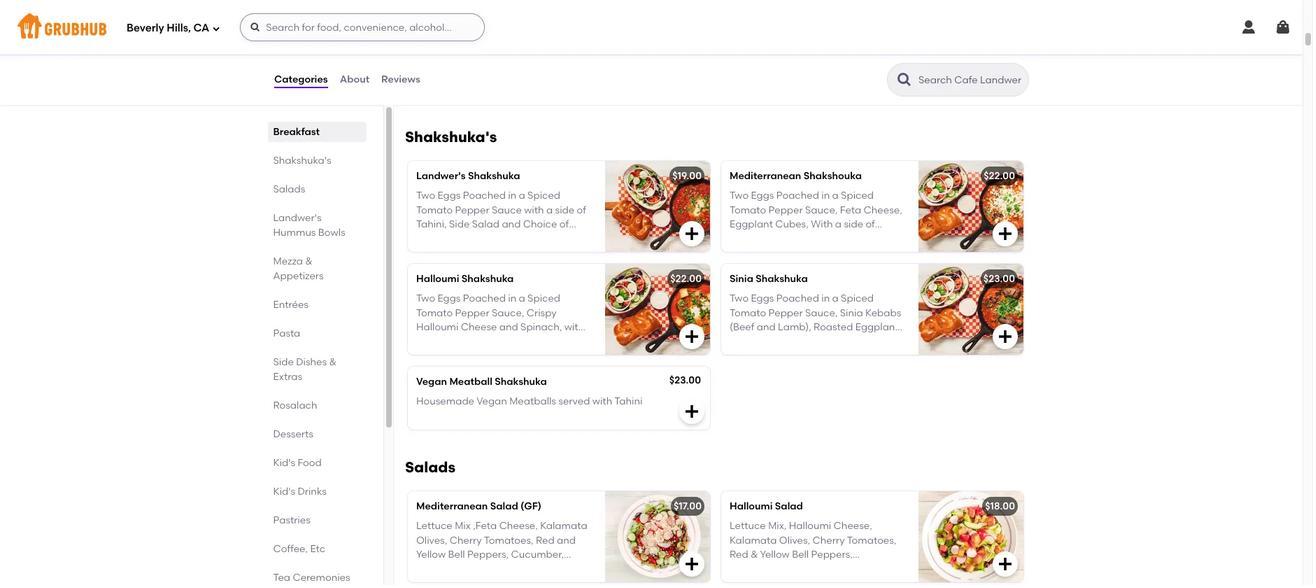 Task type: locate. For each thing, give the bounding box(es) containing it.
side up choice
[[555, 204, 575, 216]]

two down halloumi shakshuka
[[416, 293, 435, 305]]

salads down shakshuka's tab
[[274, 183, 306, 195]]

with
[[811, 218, 833, 230]]

garnished
[[450, 232, 499, 244], [763, 247, 813, 259]]

pepper up cheese
[[455, 307, 490, 319]]

spiced up feta
[[841, 190, 874, 202]]

$22.00 for two eggs poached in a spiced tomato pepper sauce, crispy halloumi cheese and spinach, with a side of tahini, side salad and challah bread.
[[671, 273, 702, 285]]

pepper inside two eggs poached in a spiced tomato pepper sauce, crispy halloumi cheese and spinach, with a side of tahini, side salad and challah bread.
[[455, 307, 490, 319]]

cherry up radish
[[813, 534, 845, 546]]

meatball
[[450, 376, 493, 388]]

side dishes & extras tab
[[274, 355, 361, 384]]

sauce, up cheese
[[492, 307, 525, 319]]

1 horizontal spatial bread.
[[456, 350, 487, 361]]

parsley down feta
[[838, 247, 872, 259]]

shakshuka
[[468, 170, 520, 182], [462, 273, 514, 285], [756, 273, 808, 285], [495, 376, 547, 388]]

main navigation navigation
[[0, 0, 1303, 55]]

side
[[555, 204, 575, 216], [844, 218, 864, 230], [425, 335, 445, 347]]

0 vertical spatial challah
[[838, 232, 875, 244]]

in
[[508, 190, 517, 202], [822, 190, 830, 202], [508, 293, 517, 305]]

1 horizontal spatial side
[[555, 204, 575, 216]]

in for crispy
[[508, 293, 517, 305]]

lemon right radish
[[835, 563, 867, 575]]

kalamata inside lettuce mix, halloumi cheese, kalamata olives, cherry tomatoes, red & yellow bell peppers, cucumbers, radish & lemon mint dressing.
[[730, 534, 777, 546]]

salads up mediterranean salad (gf)
[[405, 458, 456, 476]]

1 horizontal spatial mediterranean
[[730, 170, 802, 182]]

0 vertical spatial red
[[536, 534, 555, 546]]

0 horizontal spatial and
[[544, 335, 564, 347]]

tahini, down cheese
[[459, 335, 489, 347]]

in down halloumi shakshuka
[[508, 293, 517, 305]]

lemon
[[512, 563, 544, 575], [835, 563, 867, 575]]

& right radish
[[825, 563, 832, 575]]

pepper inside two eggs poached in a spiced tomato pepper sauce,  feta cheese, eggplant cubes, with a side of tahini, side salad and challah bread.  garnished with parsley
[[769, 204, 803, 216]]

sauce,
[[806, 204, 838, 216], [492, 307, 525, 319]]

0 vertical spatial bread.
[[416, 232, 447, 244]]

peppers, up sumac
[[467, 549, 509, 560]]

2 bell from the left
[[792, 549, 809, 560]]

1 vertical spatial garnished
[[763, 247, 813, 259]]

side
[[449, 218, 470, 230], [763, 232, 783, 244], [491, 335, 512, 347], [274, 356, 294, 368]]

and inside two eggs poached in a spiced tomato pepper sauce, crispy halloumi cheese and spinach, with a side of tahini, side salad and challah bread.
[[500, 321, 518, 333]]

& inside mezza & appetizers
[[306, 255, 313, 267]]

challah up the meatball
[[416, 350, 454, 361]]

and right cheese
[[500, 321, 518, 333]]

0 horizontal spatial lemon
[[512, 563, 544, 575]]

pepper down landwer's shakshuka
[[455, 204, 490, 216]]

red up 'cucumbers,'
[[730, 549, 749, 560]]

sumac
[[454, 563, 487, 575]]

1 horizontal spatial sauce,
[[806, 204, 838, 216]]

1 horizontal spatial peppers,
[[812, 549, 853, 560]]

bell up sumac
[[448, 549, 465, 560]]

two inside two eggs poached in a spiced tomato pepper sauce, crispy halloumi cheese and spinach, with a side of tahini, side salad and challah bread.
[[416, 293, 435, 305]]

0 vertical spatial mediterranean
[[730, 170, 802, 182]]

2 vertical spatial and
[[557, 534, 576, 546]]

yellow inside lettuce mix ,feta cheese, kalamata olives, cherry tomatoes, red and yellow bell peppers, cucumber, radish, sumac with lemon mint dressing
[[416, 549, 446, 560]]

garnished down the "cubes," on the top right of page
[[763, 247, 813, 259]]

tomato inside two eggs poached in a spiced tomato pepper sauce, crispy halloumi cheese and spinach, with a side of tahini, side salad and challah bread.
[[416, 307, 453, 319]]

1 horizontal spatial challah
[[838, 232, 875, 244]]

hills,
[[167, 21, 191, 34]]

tomatoes,
[[484, 534, 534, 546], [847, 534, 897, 546]]

cheese,
[[864, 204, 903, 216], [499, 520, 538, 532], [834, 520, 873, 532]]

kalamata
[[540, 520, 588, 532], [730, 534, 777, 546]]

yellow
[[416, 549, 446, 560], [761, 549, 790, 560]]

1 horizontal spatial kalamata
[[730, 534, 777, 546]]

tahini,
[[416, 218, 447, 230], [730, 232, 761, 244], [459, 335, 489, 347]]

parsley inside two eggs poached in a spiced tomato pepper sauce,  feta cheese, eggplant cubes, with a side of tahini, side salad and challah bread.  garnished with parsley
[[838, 247, 872, 259]]

olives, up radish,
[[416, 534, 447, 546]]

svg image
[[1241, 19, 1258, 36], [212, 24, 221, 33], [684, 328, 701, 345], [684, 403, 701, 420], [684, 556, 701, 572]]

1 horizontal spatial garnished
[[763, 247, 813, 259]]

0 horizontal spatial $22.00
[[671, 273, 702, 285]]

and inside two eggs poached in a spiced tomato pepper sauce,  feta cheese, eggplant cubes, with a side of tahini, side salad and challah bread.  garnished with parsley
[[816, 232, 835, 244]]

1 horizontal spatial and
[[816, 232, 835, 244]]

cherry for halloumi
[[813, 534, 845, 546]]

kid's drinks tab
[[274, 484, 361, 499]]

olives, down mix,
[[780, 534, 811, 546]]

parsley
[[524, 232, 558, 244], [838, 247, 872, 259]]

1 bell from the left
[[448, 549, 465, 560]]

svg image for mediterranean shakshouka
[[997, 225, 1014, 242]]

challah down feta
[[838, 232, 875, 244]]

beverly
[[127, 21, 164, 34]]

2 lettuce from the left
[[730, 520, 766, 532]]

pepper up the "cubes," on the top right of page
[[769, 204, 803, 216]]

coffee, etc tab
[[274, 542, 361, 556]]

2 horizontal spatial side
[[844, 218, 864, 230]]

1 horizontal spatial tahini,
[[459, 335, 489, 347]]

kid's inside kid's food "tab"
[[274, 457, 296, 469]]

peppers, inside lettuce mix, halloumi cheese, kalamata olives, cherry tomatoes, red & yellow bell peppers, cucumbers, radish & lemon mint dressing.
[[812, 549, 853, 560]]

cheese, inside lettuce mix ,feta cheese, kalamata olives, cherry tomatoes, red and yellow bell peppers, cucumber, radish, sumac with lemon mint dressing
[[499, 520, 538, 532]]

spiced up crispy
[[528, 293, 561, 305]]

sinia
[[730, 273, 754, 285]]

0 horizontal spatial tomatoes,
[[484, 534, 534, 546]]

tomatoes, for mint
[[847, 534, 897, 546]]

& inside the side dishes & extras
[[330, 356, 337, 368]]

mezza & appetizers
[[274, 255, 324, 282]]

tomatoes, inside lettuce mix, halloumi cheese, kalamata olives, cherry tomatoes, red & yellow bell peppers, cucumbers, radish & lemon mint dressing.
[[847, 534, 897, 546]]

1 horizontal spatial bell
[[792, 549, 809, 560]]

categories
[[274, 73, 328, 85]]

shakshuka up sauce
[[468, 170, 520, 182]]

side down landwer's shakshuka
[[449, 218, 470, 230]]

1 olives, from the left
[[416, 534, 447, 546]]

mix
[[455, 520, 471, 532]]

in inside two eggs poached in a spiced tomato pepper sauce with a side of tahini, side salad and choice of bread.  garnished with parsley
[[508, 190, 517, 202]]

salad inside two eggs poached in a spiced tomato pepper sauce,  feta cheese, eggplant cubes, with a side of tahini, side salad and challah bread.  garnished with parsley
[[786, 232, 813, 244]]

in inside two eggs poached in a spiced tomato pepper sauce, crispy halloumi cheese and spinach, with a side of tahini, side salad and challah bread.
[[508, 293, 517, 305]]

lettuce for lettuce mix, halloumi cheese, kalamata olives, cherry tomatoes, red & yellow bell peppers, cucumbers, radish & lemon mint dressing.
[[730, 520, 766, 532]]

lettuce
[[416, 520, 453, 532], [730, 520, 766, 532]]

halloumi salad image
[[919, 491, 1024, 582]]

poached down mediterranean shakshouka
[[777, 190, 820, 202]]

shakshuka right sinia
[[756, 273, 808, 285]]

1 vertical spatial challah
[[416, 350, 454, 361]]

0 horizontal spatial mint
[[547, 563, 567, 575]]

two down landwer's shakshuka
[[416, 190, 435, 202]]

with left tahini
[[593, 396, 613, 408]]

poached for halloumi
[[463, 293, 506, 305]]

lettuce left mix at the bottom left
[[416, 520, 453, 532]]

1 vertical spatial red
[[730, 549, 749, 560]]

0 vertical spatial garnished
[[450, 232, 499, 244]]

and up cucumber, on the left
[[557, 534, 576, 546]]

hummus
[[274, 227, 316, 239]]

cheese, for lettuce mix, halloumi cheese, kalamata olives, cherry tomatoes, red & yellow bell peppers, cucumbers, radish & lemon mint dressing.
[[834, 520, 873, 532]]

0 horizontal spatial peppers,
[[467, 549, 509, 560]]

sauce, inside two eggs poached in a spiced tomato pepper sauce, crispy halloumi cheese and spinach, with a side of tahini, side salad and challah bread.
[[492, 307, 525, 319]]

1 horizontal spatial yellow
[[761, 549, 790, 560]]

bread.
[[416, 232, 447, 244], [730, 247, 761, 259], [456, 350, 487, 361]]

side dishes & extras
[[274, 356, 337, 383]]

side down feta
[[844, 218, 864, 230]]

two for two eggs poached in a spiced tomato pepper sauce with a side of tahini, side salad and choice of bread.  garnished with parsley
[[416, 190, 435, 202]]

pepper
[[455, 204, 490, 216], [769, 204, 803, 216], [455, 307, 490, 319]]

$22.00
[[984, 170, 1016, 182], [671, 273, 702, 285]]

kid's left food
[[274, 457, 296, 469]]

spiced
[[528, 190, 561, 202], [841, 190, 874, 202], [528, 293, 561, 305]]

0 horizontal spatial lettuce
[[416, 520, 453, 532]]

1 horizontal spatial lemon
[[835, 563, 867, 575]]

red up cucumber, on the left
[[536, 534, 555, 546]]

red inside lettuce mix ,feta cheese, kalamata olives, cherry tomatoes, red and yellow bell peppers, cucumber, radish, sumac with lemon mint dressing
[[536, 534, 555, 546]]

and
[[816, 232, 835, 244], [544, 335, 564, 347]]

landwer's inside landwer's hummus bowls
[[274, 212, 322, 224]]

1 vertical spatial and
[[500, 321, 518, 333]]

0 vertical spatial side
[[555, 204, 575, 216]]

$18.00
[[986, 500, 1016, 512]]

with right spinach,
[[565, 321, 584, 333]]

1 tomatoes, from the left
[[484, 534, 534, 546]]

side up the housemade
[[425, 335, 445, 347]]

cheese, inside lettuce mix, halloumi cheese, kalamata olives, cherry tomatoes, red & yellow bell peppers, cucumbers, radish & lemon mint dressing.
[[834, 520, 873, 532]]

shakshuka's down breakfast
[[274, 155, 332, 167]]

peppers,
[[467, 549, 509, 560], [812, 549, 853, 560]]

lemon down cucumber, on the left
[[512, 563, 544, 575]]

1 cherry from the left
[[450, 534, 482, 546]]

0 horizontal spatial sauce,
[[492, 307, 525, 319]]

pepper for bread.
[[455, 204, 490, 216]]

with right sumac
[[489, 563, 509, 575]]

0 horizontal spatial kalamata
[[540, 520, 588, 532]]

2 tomatoes, from the left
[[847, 534, 897, 546]]

vegan up the housemade
[[416, 376, 447, 388]]

1 mint from the left
[[547, 563, 567, 575]]

poached for mediterranean
[[777, 190, 820, 202]]

spinach,
[[521, 321, 562, 333]]

salads inside tab
[[274, 183, 306, 195]]

salad down spinach,
[[514, 335, 542, 347]]

two inside two eggs poached in a spiced tomato pepper sauce,  feta cheese, eggplant cubes, with a side of tahini, side salad and challah bread.  garnished with parsley
[[730, 190, 749, 202]]

cherry
[[450, 534, 482, 546], [813, 534, 845, 546]]

lettuce inside lettuce mix, halloumi cheese, kalamata olives, cherry tomatoes, red & yellow bell peppers, cucumbers, radish & lemon mint dressing.
[[730, 520, 766, 532]]

$23.00
[[984, 273, 1016, 285], [670, 374, 701, 386]]

0 vertical spatial sauce,
[[806, 204, 838, 216]]

bell inside lettuce mix ,feta cheese, kalamata olives, cherry tomatoes, red and yellow bell peppers, cucumber, radish, sumac with lemon mint dressing
[[448, 549, 465, 560]]

side up the extras
[[274, 356, 294, 368]]

sauce
[[492, 204, 522, 216]]

1 horizontal spatial parsley
[[838, 247, 872, 259]]

peppers, up radish
[[812, 549, 853, 560]]

side inside two eggs poached in a spiced tomato pepper sauce, crispy halloumi cheese and spinach, with a side of tahini, side salad and challah bread.
[[425, 335, 445, 347]]

peppers, inside lettuce mix ,feta cheese, kalamata olives, cherry tomatoes, red and yellow bell peppers, cucumber, radish, sumac with lemon mint dressing
[[467, 549, 509, 560]]

olives,
[[416, 534, 447, 546], [780, 534, 811, 546]]

eggs up eggplant
[[751, 190, 774, 202]]

1 vertical spatial bread.
[[730, 247, 761, 259]]

0 vertical spatial parsley
[[524, 232, 558, 244]]

svg image
[[1275, 19, 1292, 36], [250, 22, 261, 33], [684, 225, 701, 242], [997, 225, 1014, 242], [997, 328, 1014, 345], [997, 556, 1014, 572]]

yellow inside lettuce mix, halloumi cheese, kalamata olives, cherry tomatoes, red & yellow bell peppers, cucumbers, radish & lemon mint dressing.
[[761, 549, 790, 560]]

eggs down halloumi shakshuka
[[438, 293, 461, 305]]

olives, inside lettuce mix, halloumi cheese, kalamata olives, cherry tomatoes, red & yellow bell peppers, cucumbers, radish & lemon mint dressing.
[[780, 534, 811, 546]]

red inside lettuce mix, halloumi cheese, kalamata olives, cherry tomatoes, red & yellow bell peppers, cucumbers, radish & lemon mint dressing.
[[730, 549, 749, 560]]

1 vertical spatial shakshuka's
[[274, 155, 332, 167]]

entrées tab
[[274, 297, 361, 312]]

lemon inside lettuce mix, halloumi cheese, kalamata olives, cherry tomatoes, red & yellow bell peppers, cucumbers, radish & lemon mint dressing.
[[835, 563, 867, 575]]

2 mint from the left
[[870, 563, 890, 575]]

0 horizontal spatial yellow
[[416, 549, 446, 560]]

tomato inside two eggs poached in a spiced tomato pepper sauce,  feta cheese, eggplant cubes, with a side of tahini, side salad and challah bread.  garnished with parsley
[[730, 204, 767, 216]]

1 vertical spatial mediterranean
[[416, 500, 488, 512]]

salad
[[472, 218, 500, 230], [786, 232, 813, 244], [514, 335, 542, 347], [490, 500, 518, 512], [775, 500, 803, 512]]

kid's for kid's food
[[274, 457, 296, 469]]

etc
[[311, 543, 326, 555]]

tomato
[[416, 204, 453, 216], [730, 204, 767, 216], [416, 307, 453, 319]]

1 vertical spatial kalamata
[[730, 534, 777, 546]]

spiced inside two eggs poached in a spiced tomato pepper sauce with a side of tahini, side salad and choice of bread.  garnished with parsley
[[528, 190, 561, 202]]

tomato down halloumi shakshuka
[[416, 307, 453, 319]]

kalamata down (gf)
[[540, 520, 588, 532]]

0 horizontal spatial red
[[536, 534, 555, 546]]

sauce, up with
[[806, 204, 838, 216]]

and down with
[[816, 232, 835, 244]]

2 peppers, from the left
[[812, 549, 853, 560]]

cherry down mix at the bottom left
[[450, 534, 482, 546]]

1 vertical spatial kid's
[[274, 486, 296, 498]]

1 horizontal spatial $23.00
[[984, 273, 1016, 285]]

2 kid's from the top
[[274, 486, 296, 498]]

1 vertical spatial salads
[[405, 458, 456, 476]]

spiced for crispy
[[528, 293, 561, 305]]

3 egg omelet
[[416, 45, 481, 57]]

svg image for landwer's shakshuka
[[684, 225, 701, 242]]

1 vertical spatial vegan
[[477, 396, 507, 408]]

1 peppers, from the left
[[467, 549, 509, 560]]

ceremonies
[[293, 572, 351, 584]]

shakshuka for landwer's shakshuka
[[468, 170, 520, 182]]

spiced up choice
[[528, 190, 561, 202]]

in inside two eggs poached in a spiced tomato pepper sauce,  feta cheese, eggplant cubes, with a side of tahini, side salad and challah bread.  garnished with parsley
[[822, 190, 830, 202]]

& up appetizers
[[306, 255, 313, 267]]

two for two eggs poached in a spiced tomato pepper sauce, crispy halloumi cheese and spinach, with a side of tahini, side salad and challah bread.
[[416, 293, 435, 305]]

cheese, inside two eggs poached in a spiced tomato pepper sauce,  feta cheese, eggplant cubes, with a side of tahini, side salad and challah bread.  garnished with parsley
[[864, 204, 903, 216]]

2 vertical spatial tahini,
[[459, 335, 489, 347]]

lettuce down the halloumi salad
[[730, 520, 766, 532]]

0 vertical spatial kid's
[[274, 457, 296, 469]]

0 vertical spatial $22.00
[[984, 170, 1016, 182]]

1 yellow from the left
[[416, 549, 446, 560]]

0 horizontal spatial olives,
[[416, 534, 447, 546]]

1 horizontal spatial olives,
[[780, 534, 811, 546]]

mediterranean up eggplant
[[730, 170, 802, 182]]

2 horizontal spatial bread.
[[730, 247, 761, 259]]

1 vertical spatial side
[[844, 218, 864, 230]]

breakfast tab
[[274, 125, 361, 139]]

2 vertical spatial bread.
[[456, 350, 487, 361]]

2 lemon from the left
[[835, 563, 867, 575]]

vegan
[[416, 376, 447, 388], [477, 396, 507, 408]]

Search Cafe Landwer search field
[[918, 73, 1025, 87]]

0 vertical spatial salads
[[274, 183, 306, 195]]

,feta
[[473, 520, 497, 532]]

poached down halloumi shakshuka
[[463, 293, 506, 305]]

side down the "cubes," on the top right of page
[[763, 232, 783, 244]]

with down sauce
[[502, 232, 522, 244]]

tomato inside two eggs poached in a spiced tomato pepper sauce with a side of tahini, side salad and choice of bread.  garnished with parsley
[[416, 204, 453, 216]]

desserts tab
[[274, 427, 361, 442]]

reviews button
[[381, 55, 421, 105]]

halloumi shakshuka image
[[605, 264, 710, 355]]

2 vertical spatial side
[[425, 335, 445, 347]]

cherry inside lettuce mix, halloumi cheese, kalamata olives, cherry tomatoes, red & yellow bell peppers, cucumbers, radish & lemon mint dressing.
[[813, 534, 845, 546]]

0 horizontal spatial challah
[[416, 350, 454, 361]]

0 vertical spatial landwer's
[[416, 170, 466, 182]]

spiced inside two eggs poached in a spiced tomato pepper sauce,  feta cheese, eggplant cubes, with a side of tahini, side salad and challah bread.  garnished with parsley
[[841, 190, 874, 202]]

eggs inside two eggs poached in a spiced tomato pepper sauce with a side of tahini, side salad and choice of bread.  garnished with parsley
[[438, 190, 461, 202]]

mediterranean up mix at the bottom left
[[416, 500, 488, 512]]

poached down landwer's shakshuka
[[463, 190, 506, 202]]

0 vertical spatial shakshuka's
[[405, 128, 497, 146]]

&
[[306, 255, 313, 267], [330, 356, 337, 368], [751, 549, 758, 560], [825, 563, 832, 575]]

0 horizontal spatial landwer's
[[274, 212, 322, 224]]

eggs down landwer's shakshuka
[[438, 190, 461, 202]]

housemade vegan meatballs served with tahini
[[416, 396, 643, 408]]

search icon image
[[897, 71, 913, 88]]

1 horizontal spatial mint
[[870, 563, 890, 575]]

rosalach tab
[[274, 398, 361, 413]]

0 horizontal spatial salads
[[274, 183, 306, 195]]

1 vertical spatial parsley
[[838, 247, 872, 259]]

poached for landwer's
[[463, 190, 506, 202]]

1 vertical spatial tahini,
[[730, 232, 761, 244]]

lettuce mix, halloumi cheese, kalamata olives, cherry tomatoes, red & yellow bell peppers, cucumbers, radish & lemon mint dressing.
[[730, 520, 897, 585]]

svg image for housemade vegan meatballs served with tahini
[[684, 403, 701, 420]]

0 horizontal spatial cherry
[[450, 534, 482, 546]]

bell inside lettuce mix, halloumi cheese, kalamata olives, cherry tomatoes, red & yellow bell peppers, cucumbers, radish & lemon mint dressing.
[[792, 549, 809, 560]]

tomato down landwer's shakshuka
[[416, 204, 453, 216]]

shakshuka's up landwer's shakshuka
[[405, 128, 497, 146]]

ca
[[194, 21, 209, 34]]

2 yellow from the left
[[761, 549, 790, 560]]

2 cherry from the left
[[813, 534, 845, 546]]

kalamata inside lettuce mix ,feta cheese, kalamata olives, cherry tomatoes, red and yellow bell peppers, cucumber, radish, sumac with lemon mint dressing
[[540, 520, 588, 532]]

olives, inside lettuce mix ,feta cheese, kalamata olives, cherry tomatoes, red and yellow bell peppers, cucumber, radish, sumac with lemon mint dressing
[[416, 534, 447, 546]]

landwer's shakshuka
[[416, 170, 520, 182]]

0 vertical spatial and
[[502, 218, 521, 230]]

two
[[416, 190, 435, 202], [730, 190, 749, 202], [416, 293, 435, 305]]

lettuce inside lettuce mix ,feta cheese, kalamata olives, cherry tomatoes, red and yellow bell peppers, cucumber, radish, sumac with lemon mint dressing
[[416, 520, 453, 532]]

vegan down vegan meatball shakshuka
[[477, 396, 507, 408]]

bread. up sinia
[[730, 247, 761, 259]]

tea
[[274, 572, 291, 584]]

a up sauce
[[519, 190, 525, 202]]

1 vertical spatial $22.00
[[671, 273, 702, 285]]

and inside two eggs poached in a spiced tomato pepper sauce, crispy halloumi cheese and spinach, with a side of tahini, side salad and challah bread.
[[544, 335, 564, 347]]

bread. up halloumi shakshuka
[[416, 232, 447, 244]]

tahini
[[615, 396, 643, 408]]

kid's left drinks
[[274, 486, 296, 498]]

sauce, inside two eggs poached in a spiced tomato pepper sauce,  feta cheese, eggplant cubes, with a side of tahini, side salad and challah bread.  garnished with parsley
[[806, 204, 838, 216]]

0 horizontal spatial parsley
[[524, 232, 558, 244]]

tea ceremonies
[[274, 572, 351, 584]]

tahini, down eggplant
[[730, 232, 761, 244]]

peppers, for &
[[812, 549, 853, 560]]

drinks
[[298, 486, 327, 498]]

mediterranean salad (gf)
[[416, 500, 542, 512]]

in up sauce
[[508, 190, 517, 202]]

svg image for lettuce mix ,feta cheese, kalamata olives, cherry tomatoes, red and yellow bell peppers, cucumber, radish, sumac with lemon mint dressing
[[684, 556, 701, 572]]

cheese
[[461, 321, 497, 333]]

a up spinach,
[[519, 293, 525, 305]]

tomato for two eggs poached in a spiced tomato pepper sauce,  feta cheese, eggplant cubes, with a side of tahini, side salad and challah bread.  garnished with parsley
[[730, 204, 767, 216]]

mezza
[[274, 255, 303, 267]]

1 kid's from the top
[[274, 457, 296, 469]]

0 vertical spatial tahini,
[[416, 218, 447, 230]]

mint
[[547, 563, 567, 575], [870, 563, 890, 575]]

side down cheese
[[491, 335, 512, 347]]

shakshuka's inside tab
[[274, 155, 332, 167]]

kalamata down mix,
[[730, 534, 777, 546]]

(gf)
[[521, 500, 542, 512]]

sinia shakshuka image
[[919, 264, 1024, 355]]

1 lemon from the left
[[512, 563, 544, 575]]

& up 'cucumbers,'
[[751, 549, 758, 560]]

poached inside two eggs poached in a spiced tomato pepper sauce, crispy halloumi cheese and spinach, with a side of tahini, side salad and challah bread.
[[463, 293, 506, 305]]

bell for radish,
[[448, 549, 465, 560]]

1 horizontal spatial red
[[730, 549, 749, 560]]

tahini, inside two eggs poached in a spiced tomato pepper sauce, crispy halloumi cheese and spinach, with a side of tahini, side salad and challah bread.
[[459, 335, 489, 347]]

halloumi
[[416, 273, 459, 285], [416, 321, 459, 333], [730, 500, 773, 512], [789, 520, 832, 532]]

1 horizontal spatial landwer's
[[416, 170, 466, 182]]

shakshuka up cheese
[[462, 273, 514, 285]]

salads tab
[[274, 182, 361, 197]]

poached inside two eggs poached in a spiced tomato pepper sauce,  feta cheese, eggplant cubes, with a side of tahini, side salad and challah bread.  garnished with parsley
[[777, 190, 820, 202]]

eggs inside two eggs poached in a spiced tomato pepper sauce,  feta cheese, eggplant cubes, with a side of tahini, side salad and challah bread.  garnished with parsley
[[751, 190, 774, 202]]

1 vertical spatial $23.00
[[670, 374, 701, 386]]

in down shakshouka
[[822, 190, 830, 202]]

tomatoes, inside lettuce mix ,feta cheese, kalamata olives, cherry tomatoes, red and yellow bell peppers, cucumber, radish, sumac with lemon mint dressing
[[484, 534, 534, 546]]

0 horizontal spatial bell
[[448, 549, 465, 560]]

1 horizontal spatial lettuce
[[730, 520, 766, 532]]

cherry inside lettuce mix ,feta cheese, kalamata olives, cherry tomatoes, red and yellow bell peppers, cucumber, radish, sumac with lemon mint dressing
[[450, 534, 482, 546]]

1 horizontal spatial tomatoes,
[[847, 534, 897, 546]]

garnished up halloumi shakshuka
[[450, 232, 499, 244]]

1 horizontal spatial vegan
[[477, 396, 507, 408]]

$22.00 for two eggs poached in a spiced tomato pepper sauce,  feta cheese, eggplant cubes, with a side of tahini, side salad and challah bread.  garnished with parsley
[[984, 170, 1016, 182]]

1 lettuce from the left
[[416, 520, 453, 532]]

kid's inside kid's drinks tab
[[274, 486, 296, 498]]

kid's for kid's drinks
[[274, 486, 296, 498]]

with down with
[[815, 247, 835, 259]]

pasta tab
[[274, 326, 361, 341]]

salad down sauce
[[472, 218, 500, 230]]

with inside lettuce mix ,feta cheese, kalamata olives, cherry tomatoes, red and yellow bell peppers, cucumber, radish, sumac with lemon mint dressing
[[489, 563, 509, 575]]

bread. inside two eggs poached in a spiced tomato pepper sauce with a side of tahini, side salad and choice of bread.  garnished with parsley
[[416, 232, 447, 244]]

1 vertical spatial landwer's
[[274, 212, 322, 224]]

1 vertical spatial sauce,
[[492, 307, 525, 319]]

bell up radish
[[792, 549, 809, 560]]

landwer's
[[416, 170, 466, 182], [274, 212, 322, 224]]

bread. up the meatball
[[456, 350, 487, 361]]

1 horizontal spatial cherry
[[813, 534, 845, 546]]

salad down the "cubes," on the top right of page
[[786, 232, 813, 244]]

two inside two eggs poached in a spiced tomato pepper sauce with a side of tahini, side salad and choice of bread.  garnished with parsley
[[416, 190, 435, 202]]

0 horizontal spatial garnished
[[450, 232, 499, 244]]

0 horizontal spatial bread.
[[416, 232, 447, 244]]

1 horizontal spatial $22.00
[[984, 170, 1016, 182]]

yellow up radish,
[[416, 549, 446, 560]]

2 olives, from the left
[[780, 534, 811, 546]]

eggs inside two eggs poached in a spiced tomato pepper sauce, crispy halloumi cheese and spinach, with a side of tahini, side salad and challah bread.
[[438, 293, 461, 305]]

0 vertical spatial kalamata
[[540, 520, 588, 532]]

side inside two eggs poached in a spiced tomato pepper sauce, crispy halloumi cheese and spinach, with a side of tahini, side salad and challah bread.
[[491, 335, 512, 347]]

tahini, down landwer's shakshuka
[[416, 218, 447, 230]]

eggplant
[[730, 218, 773, 230]]

0 vertical spatial vegan
[[416, 376, 447, 388]]

with inside two eggs poached in a spiced tomato pepper sauce, crispy halloumi cheese and spinach, with a side of tahini, side salad and challah bread.
[[565, 321, 584, 333]]

and down sauce
[[502, 218, 521, 230]]

poached inside two eggs poached in a spiced tomato pepper sauce with a side of tahini, side salad and choice of bread.  garnished with parsley
[[463, 190, 506, 202]]

cherry for ,feta
[[450, 534, 482, 546]]

pepper inside two eggs poached in a spiced tomato pepper sauce with a side of tahini, side salad and choice of bread.  garnished with parsley
[[455, 204, 490, 216]]

side inside two eggs poached in a spiced tomato pepper sauce with a side of tahini, side salad and choice of bread.  garnished with parsley
[[555, 204, 575, 216]]

yellow up 'cucumbers,'
[[761, 549, 790, 560]]

0 horizontal spatial tahini,
[[416, 218, 447, 230]]

tomato up eggplant
[[730, 204, 767, 216]]

mediterranean shakshouka
[[730, 170, 862, 182]]

0 vertical spatial and
[[816, 232, 835, 244]]

0 horizontal spatial mediterranean
[[416, 500, 488, 512]]

and down spinach,
[[544, 335, 564, 347]]

parsley down choice
[[524, 232, 558, 244]]

0 horizontal spatial shakshuka's
[[274, 155, 332, 167]]

two up eggplant
[[730, 190, 749, 202]]

0 horizontal spatial side
[[425, 335, 445, 347]]

& right dishes
[[330, 356, 337, 368]]

2 horizontal spatial tahini,
[[730, 232, 761, 244]]

1 vertical spatial and
[[544, 335, 564, 347]]

spiced inside two eggs poached in a spiced tomato pepper sauce, crispy halloumi cheese and spinach, with a side of tahini, side salad and challah bread.
[[528, 293, 561, 305]]



Task type: describe. For each thing, give the bounding box(es) containing it.
beverly hills, ca
[[127, 21, 209, 34]]

categories button
[[274, 55, 329, 105]]

lettuce for lettuce mix ,feta cheese, kalamata olives, cherry tomatoes, red and yellow bell peppers, cucumber, radish, sumac with lemon mint dressing
[[416, 520, 453, 532]]

tahini, inside two eggs poached in a spiced tomato pepper sauce,  feta cheese, eggplant cubes, with a side of tahini, side salad and challah bread.  garnished with parsley
[[730, 232, 761, 244]]

choice
[[523, 218, 557, 230]]

pastries
[[274, 514, 311, 526]]

extras
[[274, 371, 303, 383]]

kid's food tab
[[274, 456, 361, 470]]

svg image for halloumi salad
[[997, 556, 1014, 572]]

parsley inside two eggs poached in a spiced tomato pepper sauce with a side of tahini, side salad and choice of bread.  garnished with parsley
[[524, 232, 558, 244]]

a up choice
[[547, 204, 553, 216]]

reviews
[[382, 73, 420, 85]]

shakshuka's tab
[[274, 153, 361, 168]]

side inside two eggs poached in a spiced tomato pepper sauce,  feta cheese, eggplant cubes, with a side of tahini, side salad and challah bread.  garnished with parsley
[[763, 232, 783, 244]]

kalamata for &
[[730, 534, 777, 546]]

lettuce mix ,feta cheese, kalamata olives, cherry tomatoes, red and yellow bell peppers, cucumber, radish, sumac with lemon mint dressing
[[416, 520, 588, 585]]

meatballs
[[510, 396, 556, 408]]

svg image for sinia shakshuka
[[997, 328, 1014, 345]]

lemon inside lettuce mix ,feta cheese, kalamata olives, cherry tomatoes, red and yellow bell peppers, cucumber, radish, sumac with lemon mint dressing
[[512, 563, 544, 575]]

kid's food
[[274, 457, 322, 469]]

eggs for halloumi
[[438, 293, 461, 305]]

radish,
[[416, 563, 451, 575]]

$11.00
[[673, 44, 701, 56]]

served
[[559, 396, 590, 408]]

breakfast
[[274, 126, 320, 138]]

red for and
[[536, 534, 555, 546]]

dressing.
[[730, 577, 773, 585]]

challah inside two eggs poached in a spiced tomato pepper sauce,  feta cheese, eggplant cubes, with a side of tahini, side salad and challah bread.  garnished with parsley
[[838, 232, 875, 244]]

about
[[340, 73, 370, 85]]

tomato for two eggs poached in a spiced tomato pepper sauce, crispy halloumi cheese and spinach, with a side of tahini, side salad and challah bread.
[[416, 307, 453, 319]]

two eggs poached in a spiced tomato pepper sauce,  feta cheese, eggplant cubes, with a side of tahini, side salad and challah bread.  garnished with parsley
[[730, 190, 903, 259]]

salad inside two eggs poached in a spiced tomato pepper sauce with a side of tahini, side salad and choice of bread.  garnished with parsley
[[472, 218, 500, 230]]

landwer's hummus bowls tab
[[274, 211, 361, 240]]

halloumi inside two eggs poached in a spiced tomato pepper sauce, crispy halloumi cheese and spinach, with a side of tahini, side salad and challah bread.
[[416, 321, 459, 333]]

olives, for mix,
[[780, 534, 811, 546]]

in for feta
[[822, 190, 830, 202]]

0 horizontal spatial vegan
[[416, 376, 447, 388]]

mint inside lettuce mix ,feta cheese, kalamata olives, cherry tomatoes, red and yellow bell peppers, cucumber, radish, sumac with lemon mint dressing
[[547, 563, 567, 575]]

landwer's shakshuka image
[[605, 161, 710, 252]]

salad left (gf)
[[490, 500, 518, 512]]

egg
[[425, 45, 443, 57]]

tomatoes, for lemon
[[484, 534, 534, 546]]

side inside two eggs poached in a spiced tomato pepper sauce,  feta cheese, eggplant cubes, with a side of tahini, side salad and challah bread.  garnished with parsley
[[844, 218, 864, 230]]

Search for food, convenience, alcohol... search field
[[240, 13, 485, 41]]

mediterranean for mix
[[416, 500, 488, 512]]

eggs for mediterranean
[[751, 190, 774, 202]]

bread. inside two eggs poached in a spiced tomato pepper sauce,  feta cheese, eggplant cubes, with a side of tahini, side salad and challah bread.  garnished with parsley
[[730, 247, 761, 259]]

olives, for mix
[[416, 534, 447, 546]]

eggs for landwer's
[[438, 190, 461, 202]]

entrées
[[274, 299, 309, 311]]

pasta
[[274, 328, 301, 339]]

housemade
[[416, 396, 475, 408]]

bowls
[[319, 227, 346, 239]]

peppers, for sumac
[[467, 549, 509, 560]]

1 horizontal spatial shakshuka's
[[405, 128, 497, 146]]

halloumi shakshuka
[[416, 273, 514, 285]]

appetizers
[[274, 270, 324, 282]]

$17.00
[[674, 500, 702, 512]]

1 horizontal spatial salads
[[405, 458, 456, 476]]

bell for radish
[[792, 549, 809, 560]]

two eggs poached in a spiced tomato pepper sauce with a side of tahini, side salad and choice of bread.  garnished with parsley
[[416, 190, 586, 244]]

a down shakshouka
[[833, 190, 839, 202]]

garnished inside two eggs poached in a spiced tomato pepper sauce with a side of tahini, side salad and choice of bread.  garnished with parsley
[[450, 232, 499, 244]]

shakshuka for halloumi shakshuka
[[462, 273, 514, 285]]

halloumi salad
[[730, 500, 803, 512]]

halloumi inside lettuce mix, halloumi cheese, kalamata olives, cherry tomatoes, red & yellow bell peppers, cucumbers, radish & lemon mint dressing.
[[789, 520, 832, 532]]

kid's drinks
[[274, 486, 327, 498]]

red for &
[[730, 549, 749, 560]]

landwer's for hummus
[[274, 212, 322, 224]]

dishes
[[297, 356, 327, 368]]

cubes,
[[776, 218, 809, 230]]

of inside two eggs poached in a spiced tomato pepper sauce, crispy halloumi cheese and spinach, with a side of tahini, side salad and challah bread.
[[447, 335, 456, 347]]

0 horizontal spatial $23.00
[[670, 374, 701, 386]]

crispy
[[527, 307, 557, 319]]

rosalach
[[274, 400, 318, 412]]

pepper for side
[[455, 307, 490, 319]]

pepper for salad
[[769, 204, 803, 216]]

sinia shakshuka
[[730, 273, 808, 285]]

pastries tab
[[274, 513, 361, 528]]

coffee, etc
[[274, 543, 326, 555]]

about button
[[339, 55, 370, 105]]

side inside the side dishes & extras
[[274, 356, 294, 368]]

landwer's hummus bowls
[[274, 212, 346, 239]]

svg image for two eggs poached in a spiced tomato pepper sauce, crispy halloumi cheese and spinach, with a side of tahini, side salad and challah bread.
[[684, 328, 701, 345]]

desserts
[[274, 428, 314, 440]]

feta
[[840, 204, 862, 216]]

challah inside two eggs poached in a spiced tomato pepper sauce, crispy halloumi cheese and spinach, with a side of tahini, side salad and challah bread.
[[416, 350, 454, 361]]

in for with
[[508, 190, 517, 202]]

3
[[416, 45, 422, 57]]

vegan meatball shakshuka
[[416, 376, 547, 388]]

salad inside two eggs poached in a spiced tomato pepper sauce, crispy halloumi cheese and spinach, with a side of tahini, side salad and challah bread.
[[514, 335, 542, 347]]

shakshouka
[[804, 170, 862, 182]]

of inside two eggs poached in a spiced tomato pepper sauce,  feta cheese, eggplant cubes, with a side of tahini, side salad and challah bread.  garnished with parsley
[[866, 218, 875, 230]]

tea ceremonies tab
[[274, 570, 361, 585]]

garnished inside two eggs poached in a spiced tomato pepper sauce,  feta cheese, eggplant cubes, with a side of tahini, side salad and challah bread.  garnished with parsley
[[763, 247, 813, 259]]

and inside lettuce mix ,feta cheese, kalamata olives, cherry tomatoes, red and yellow bell peppers, cucumber, radish, sumac with lemon mint dressing
[[557, 534, 576, 546]]

salad up mix,
[[775, 500, 803, 512]]

mediterranean shakshouka image
[[919, 161, 1024, 252]]

cucumber,
[[511, 549, 564, 560]]

two eggs poached in a spiced tomato pepper sauce, crispy halloumi cheese and spinach, with a side of tahini, side salad and challah bread.
[[416, 293, 584, 361]]

shakshuka up the housemade vegan meatballs served with tahini
[[495, 376, 547, 388]]

two for two eggs poached in a spiced tomato pepper sauce,  feta cheese, eggplant cubes, with a side of tahini, side salad and challah bread.  garnished with parsley
[[730, 190, 749, 202]]

with up choice
[[524, 204, 544, 216]]

coffee,
[[274, 543, 308, 555]]

side inside two eggs poached in a spiced tomato pepper sauce with a side of tahini, side salad and choice of bread.  garnished with parsley
[[449, 218, 470, 230]]

a right with
[[836, 218, 842, 230]]

a up the housemade
[[416, 335, 423, 347]]

mediterranean salad (gf) image
[[605, 491, 710, 582]]

kalamata for and
[[540, 520, 588, 532]]

spiced for with
[[528, 190, 561, 202]]

omelet
[[446, 45, 481, 57]]

mix,
[[769, 520, 787, 532]]

mint inside lettuce mix, halloumi cheese, kalamata olives, cherry tomatoes, red & yellow bell peppers, cucumbers, radish & lemon mint dressing.
[[870, 563, 890, 575]]

cucumbers,
[[730, 563, 788, 575]]

mezza & appetizers tab
[[274, 254, 361, 283]]

with inside two eggs poached in a spiced tomato pepper sauce,  feta cheese, eggplant cubes, with a side of tahini, side salad and challah bread.  garnished with parsley
[[815, 247, 835, 259]]

bread. inside two eggs poached in a spiced tomato pepper sauce, crispy halloumi cheese and spinach, with a side of tahini, side salad and challah bread.
[[456, 350, 487, 361]]

food
[[298, 457, 322, 469]]

tahini, inside two eggs poached in a spiced tomato pepper sauce with a side of tahini, side salad and choice of bread.  garnished with parsley
[[416, 218, 447, 230]]

mediterranean for eggs
[[730, 170, 802, 182]]

0 vertical spatial $23.00
[[984, 273, 1016, 285]]

tomato for two eggs poached in a spiced tomato pepper sauce with a side of tahini, side salad and choice of bread.  garnished with parsley
[[416, 204, 453, 216]]

and inside two eggs poached in a spiced tomato pepper sauce with a side of tahini, side salad and choice of bread.  garnished with parsley
[[502, 218, 521, 230]]

cheese, for lettuce mix ,feta cheese, kalamata olives, cherry tomatoes, red and yellow bell peppers, cucumber, radish, sumac with lemon mint dressing
[[499, 520, 538, 532]]

dressing
[[416, 577, 457, 585]]

sauce, for and
[[492, 307, 525, 319]]

$19.00
[[673, 170, 702, 182]]

sauce, for cubes,
[[806, 204, 838, 216]]

yellow for radish
[[761, 549, 790, 560]]

radish
[[790, 563, 823, 575]]

landwer's for shakshuka
[[416, 170, 466, 182]]

shakshuka for sinia shakshuka
[[756, 273, 808, 285]]

spiced for feta
[[841, 190, 874, 202]]

yellow for radish,
[[416, 549, 446, 560]]



Task type: vqa. For each thing, say whether or not it's contained in the screenshot.
Cal. within 1930 Cal. Tender shell pasta in a blend of rich cheeses including our tangy aged white cheddar cheese sauce. Serves 4. Allergens: Conta
no



